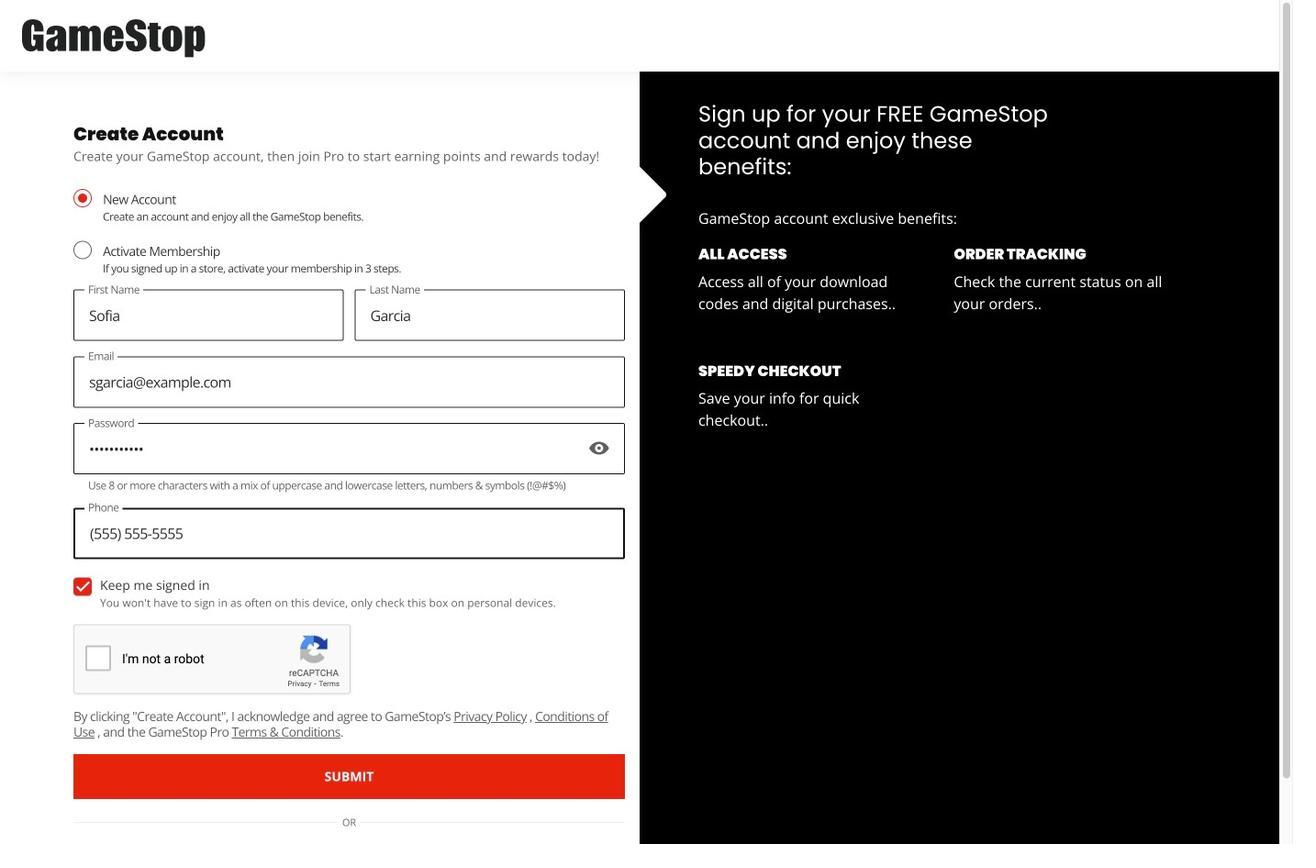 Task type: vqa. For each thing, say whether or not it's contained in the screenshot.
text box
yes



Task type: locate. For each thing, give the bounding box(es) containing it.
gamestop image
[[22, 17, 206, 61]]

None text field
[[73, 290, 344, 341], [73, 508, 625, 559], [73, 290, 344, 341], [73, 508, 625, 559]]

None text field
[[355, 290, 625, 341], [73, 356, 625, 408], [355, 290, 625, 341], [73, 356, 625, 408]]

None password field
[[73, 423, 625, 475]]



